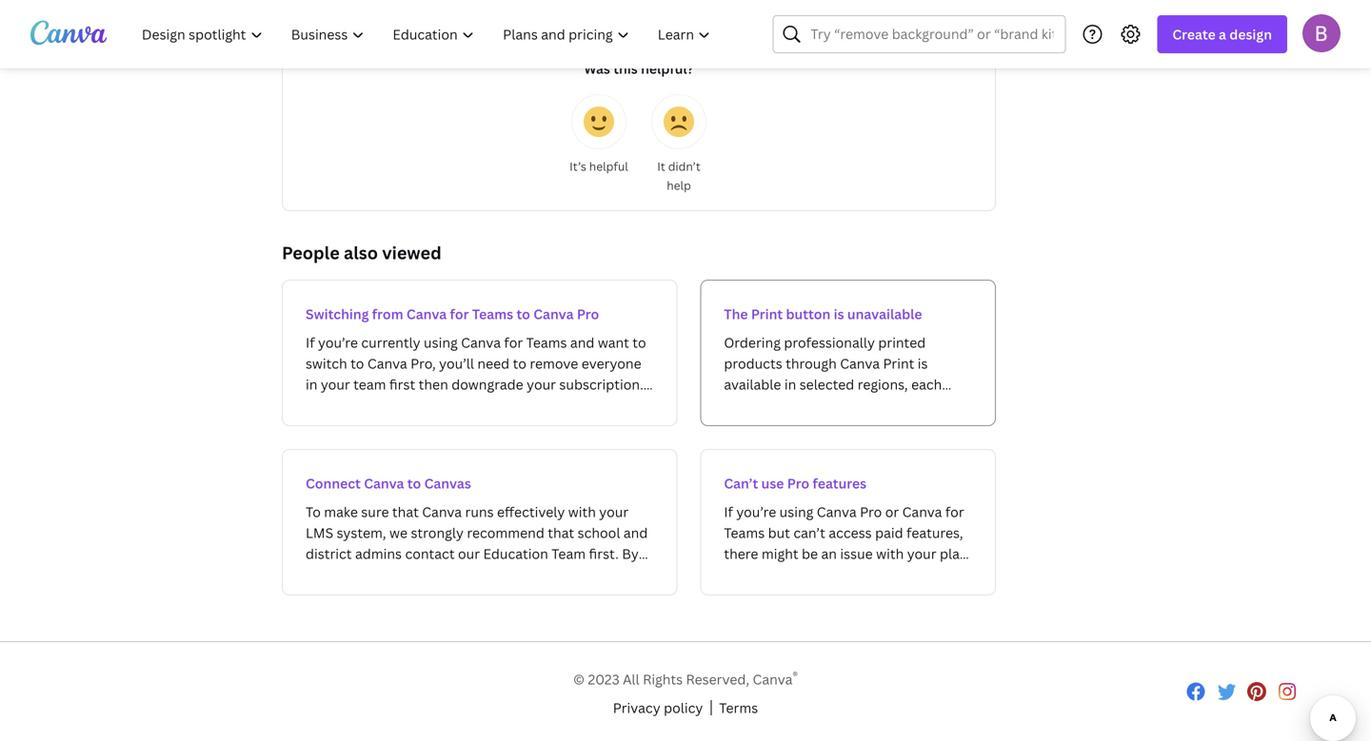 Task type: vqa. For each thing, say whether or not it's contained in the screenshot.
ALL
yes



Task type: describe. For each thing, give the bounding box(es) containing it.
teams
[[472, 305, 513, 323]]

😔 image
[[664, 107, 694, 137]]

connect canva to canvas link
[[282, 449, 677, 596]]

Try "remove background" or "brand kit" search field
[[811, 16, 1053, 52]]

create a design button
[[1157, 15, 1287, 53]]

it's
[[570, 159, 586, 174]]

can't
[[724, 475, 758, 493]]

button
[[786, 305, 831, 323]]

policy
[[664, 699, 703, 718]]

people also viewed
[[282, 241, 441, 265]]

people
[[282, 241, 340, 265]]

canva right connect
[[364, 475, 404, 493]]

a
[[1219, 25, 1226, 43]]

🙂 image
[[584, 107, 614, 137]]

it
[[657, 159, 665, 174]]

© 2023 all rights reserved, canva ®
[[573, 668, 798, 689]]

switching from canva for teams to canva pro link
[[282, 280, 677, 427]]

print
[[751, 305, 783, 323]]

terms link
[[719, 698, 758, 719]]

the print button is unavailable
[[724, 305, 922, 323]]

privacy policy
[[613, 699, 703, 718]]

®
[[793, 668, 798, 684]]

canva inside © 2023 all rights reserved, canva ®
[[753, 671, 793, 689]]

rights
[[643, 671, 683, 689]]

to inside switching from canva for teams to canva pro "link"
[[516, 305, 530, 323]]

canva left for in the left of the page
[[406, 305, 447, 323]]

is
[[834, 305, 844, 323]]

create a design
[[1172, 25, 1272, 43]]

top level navigation element
[[129, 15, 727, 53]]

help
[[667, 178, 691, 193]]

the
[[724, 305, 748, 323]]

terms
[[719, 699, 758, 718]]

it didn't help
[[657, 159, 701, 193]]

create
[[1172, 25, 1216, 43]]



Task type: locate. For each thing, give the bounding box(es) containing it.
pro inside 'link'
[[787, 475, 809, 493]]

bob builder image
[[1302, 14, 1341, 52]]

canva right teams
[[533, 305, 574, 323]]

reserved,
[[686, 671, 749, 689]]

this
[[613, 60, 638, 78]]

1 horizontal spatial pro
[[787, 475, 809, 493]]

2023
[[588, 671, 620, 689]]

0 horizontal spatial pro
[[577, 305, 599, 323]]

all
[[623, 671, 639, 689]]

was
[[584, 60, 610, 78]]

pro inside "link"
[[577, 305, 599, 323]]

to left canvas
[[407, 475, 421, 493]]

0 horizontal spatial to
[[407, 475, 421, 493]]

1 vertical spatial to
[[407, 475, 421, 493]]

use
[[761, 475, 784, 493]]

canva up terms link
[[753, 671, 793, 689]]

canva
[[406, 305, 447, 323], [533, 305, 574, 323], [364, 475, 404, 493], [753, 671, 793, 689]]

from
[[372, 305, 403, 323]]

0 vertical spatial to
[[516, 305, 530, 323]]

features
[[813, 475, 867, 493]]

to right teams
[[516, 305, 530, 323]]

can't use pro features link
[[700, 449, 996, 596]]

also
[[344, 241, 378, 265]]

switching
[[306, 305, 369, 323]]

1 horizontal spatial to
[[516, 305, 530, 323]]

privacy
[[613, 699, 660, 718]]

viewed
[[382, 241, 441, 265]]

it's helpful
[[570, 159, 628, 174]]

pro
[[577, 305, 599, 323], [787, 475, 809, 493]]

unavailable
[[847, 305, 922, 323]]

©
[[573, 671, 585, 689]]

canvas
[[424, 475, 471, 493]]

helpful
[[589, 159, 628, 174]]

was this helpful?
[[584, 60, 694, 78]]

switching from canva for teams to canva pro
[[306, 305, 599, 323]]

the print button is unavailable link
[[700, 280, 996, 427]]

helpful?
[[641, 60, 694, 78]]

for
[[450, 305, 469, 323]]

design
[[1229, 25, 1272, 43]]

0 vertical spatial pro
[[577, 305, 599, 323]]

connect
[[306, 475, 361, 493]]

connect canva to canvas
[[306, 475, 471, 493]]

1 vertical spatial pro
[[787, 475, 809, 493]]

to
[[516, 305, 530, 323], [407, 475, 421, 493]]

to inside connect canva to canvas link
[[407, 475, 421, 493]]

privacy policy link
[[613, 698, 703, 719]]

didn't
[[668, 159, 701, 174]]

can't use pro features
[[724, 475, 867, 493]]



